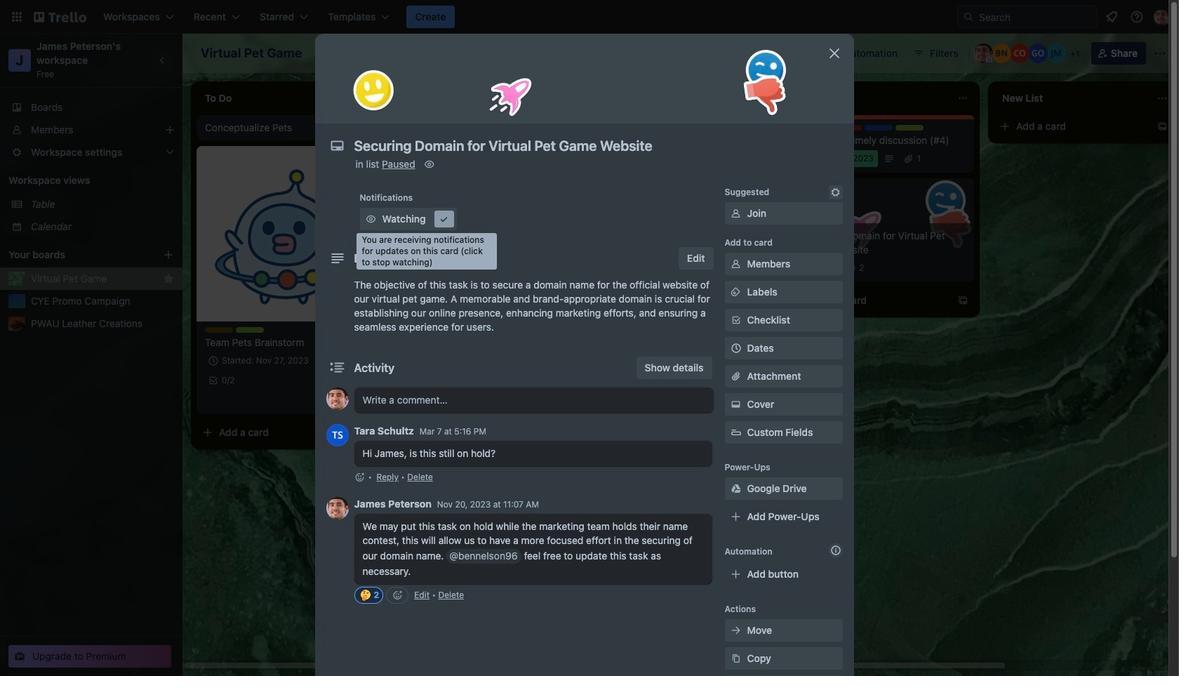 Task type: describe. For each thing, give the bounding box(es) containing it.
show menu image
[[1153, 46, 1167, 60]]

0 horizontal spatial create from template… image
[[559, 121, 570, 132]]

0 notifications image
[[1104, 8, 1120, 25]]

rocketship image
[[484, 70, 535, 121]]

gary orlando (garyorlando) image
[[1028, 44, 1048, 63]]

Write a comment text field
[[354, 388, 714, 413]]

laugh image
[[741, 45, 791, 95]]

color: red, title: "blocker" element
[[834, 125, 862, 131]]

add reaction image
[[354, 470, 365, 484]]

add reaction image
[[386, 587, 409, 604]]

0 horizontal spatial create from template… image
[[359, 427, 371, 438]]

smile image
[[348, 65, 399, 116]]

star or unstar board image
[[318, 48, 329, 59]]

tara schultz (taraschultz7) image
[[326, 424, 349, 446]]

color: bold lime, title: "team task" element
[[236, 327, 264, 333]]

thumbsdown image
[[741, 70, 792, 121]]

close dialog image
[[826, 45, 843, 62]]

jeremy miller (jeremymiller198) image
[[1047, 44, 1066, 63]]

starred icon image
[[163, 273, 174, 284]]

1 horizontal spatial create from template… image
[[1157, 121, 1168, 132]]

1 horizontal spatial create from template… image
[[958, 295, 969, 306]]

christina overa (christinaovera) image
[[1010, 44, 1030, 63]]

workspace navigation collapse icon image
[[153, 51, 173, 70]]



Task type: locate. For each thing, give the bounding box(es) containing it.
your boards with 3 items element
[[8, 246, 142, 263]]

add board image
[[163, 249, 174, 260]]

color: bold lime, title: none image
[[896, 125, 924, 131]]

sm image
[[729, 206, 743, 220], [364, 212, 378, 226], [729, 285, 743, 299], [729, 623, 743, 637], [729, 651, 743, 666]]

search image
[[963, 11, 974, 22]]

james peterson (jamespeterson93) image
[[1154, 8, 1171, 25], [974, 44, 993, 63], [354, 392, 371, 409], [326, 497, 349, 520]]

create from template… image
[[1157, 121, 1168, 132], [359, 427, 371, 438]]

1 vertical spatial create from template… image
[[958, 295, 969, 306]]

color: blue, title: "fyi" element
[[865, 125, 893, 131]]

Board name text field
[[194, 42, 309, 65]]

None text field
[[347, 133, 810, 159]]

0 vertical spatial create from template… image
[[559, 121, 570, 132]]

create from template… image
[[559, 121, 570, 132], [958, 295, 969, 306]]

sm image
[[422, 157, 436, 171], [829, 185, 843, 199], [437, 212, 451, 226], [729, 257, 743, 271], [729, 397, 743, 411]]

None checkbox
[[803, 150, 878, 167]]

primary element
[[0, 0, 1179, 34]]

color: yellow, title: none image
[[205, 327, 233, 333]]

ben nelson (bennelson96) image
[[992, 44, 1011, 63]]

0 vertical spatial create from template… image
[[1157, 121, 1168, 132]]

open information menu image
[[1130, 10, 1144, 24]]

1 vertical spatial create from template… image
[[359, 427, 371, 438]]

james peterson (jamespeterson93) image
[[326, 388, 349, 410]]

Search field
[[958, 6, 1098, 28]]



Task type: vqa. For each thing, say whether or not it's contained in the screenshot.
PRIMARY Element
yes



